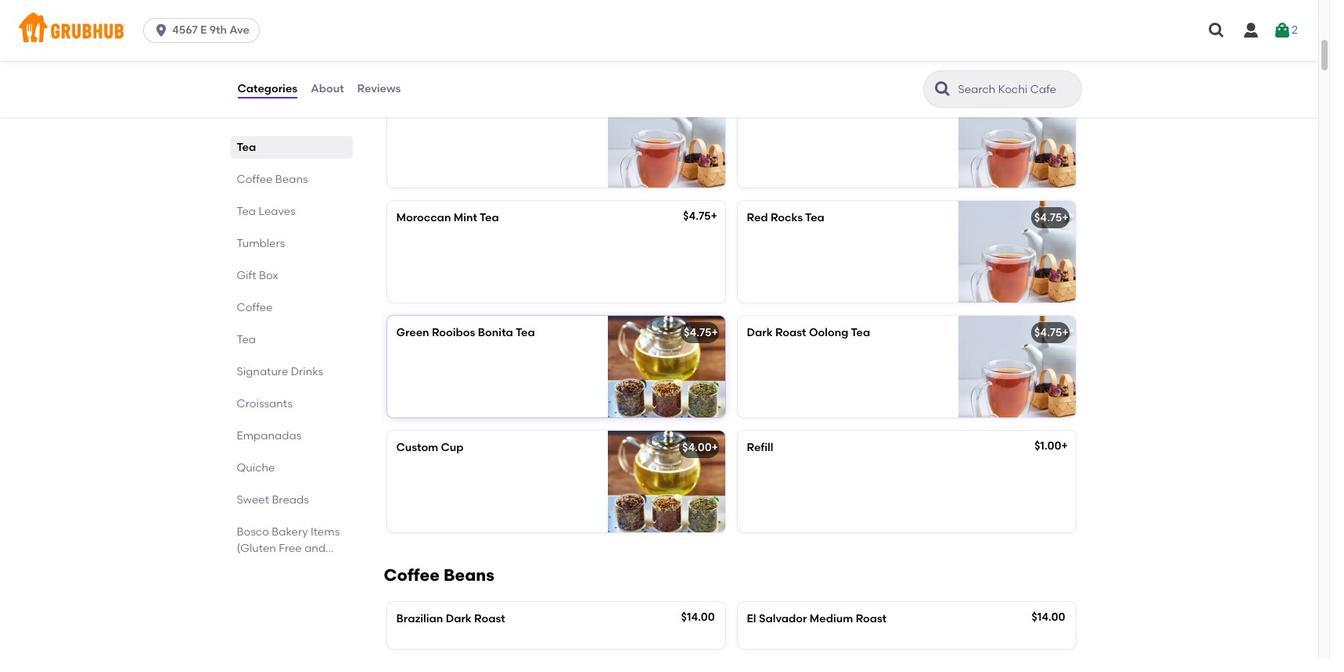 Task type: vqa. For each thing, say whether or not it's contained in the screenshot.
the Croissants
yes



Task type: describe. For each thing, give the bounding box(es) containing it.
signature drinks
[[237, 365, 323, 379]]

+ for sencha tea image
[[1062, 96, 1069, 109]]

2 vertical spatial coffee
[[384, 565, 440, 585]]

dark roast oolong tea image
[[958, 316, 1075, 417]]

$1.00 +
[[1035, 439, 1068, 453]]

tea left "leaves"
[[237, 205, 256, 218]]

$4.75 for dark roast oolong tea
[[1034, 326, 1062, 339]]

red
[[747, 211, 768, 224]]

$14.00 for el salvador medium roast
[[1032, 611, 1065, 624]]

tea right mint
[[480, 211, 499, 224]]

drinks
[[291, 365, 323, 379]]

tea right oolong
[[851, 326, 870, 339]]

moroccan
[[396, 211, 451, 224]]

earl grey tea image
[[608, 0, 725, 72]]

oolong
[[809, 326, 848, 339]]

sweet breads
[[237, 494, 309, 507]]

reviews button
[[356, 61, 402, 117]]

1 vertical spatial dark
[[446, 612, 472, 626]]

tea up signature
[[237, 333, 256, 347]]

gift
[[237, 269, 256, 282]]

tea right bonita
[[516, 326, 535, 339]]

0 horizontal spatial roast
[[474, 612, 505, 626]]

2 button
[[1273, 16, 1298, 45]]

+ for custom cup image
[[712, 441, 718, 454]]

tea right rocks
[[805, 211, 825, 224]]

bosco
[[237, 526, 269, 539]]

tea down categories button
[[237, 141, 256, 154]]

sweet
[[237, 494, 269, 507]]

and
[[304, 542, 326, 556]]

$4.75 for red rocks tea
[[1034, 211, 1062, 224]]

$4.75 + for green rooibos bonita tea
[[684, 326, 718, 339]]

red rocks tea
[[747, 211, 825, 224]]

dark roast oolong tea
[[747, 326, 870, 339]]

4567 e 9th ave
[[172, 23, 250, 37]]

search icon image
[[933, 80, 952, 99]]

+ for red rocks tea image
[[1062, 211, 1069, 224]]

rooibos
[[432, 326, 475, 339]]

medium
[[810, 612, 853, 626]]

about
[[311, 82, 344, 95]]

svg image for 2
[[1273, 21, 1292, 40]]

refill
[[747, 441, 773, 454]]

empanadas
[[237, 430, 301, 443]]

sencha tea image
[[958, 86, 1075, 187]]

bakery
[[272, 526, 308, 539]]

gift box
[[237, 269, 278, 282]]

breads
[[272, 494, 309, 507]]

e
[[200, 23, 207, 37]]

categories
[[237, 82, 297, 95]]

brazilian dark roast
[[396, 612, 505, 626]]

svg image
[[1242, 21, 1260, 40]]

Search Kochi Cafe search field
[[957, 82, 1076, 97]]

quiche
[[237, 462, 275, 475]]

4567
[[172, 23, 198, 37]]

(gluten
[[237, 542, 276, 556]]

bosco bakery items (gluten free and vegan options)
[[237, 526, 340, 572]]

custom
[[396, 441, 438, 454]]



Task type: locate. For each thing, give the bounding box(es) containing it.
$4.75 for green rooibos bonita tea
[[684, 326, 712, 339]]

green rooibos bonita tea
[[396, 326, 535, 339]]

mango tango tea image
[[958, 0, 1075, 72]]

custom cup image
[[608, 431, 725, 532]]

tea
[[237, 141, 256, 154], [237, 205, 256, 218], [480, 211, 499, 224], [805, 211, 825, 224], [516, 326, 535, 339], [851, 326, 870, 339], [237, 333, 256, 347]]

ave
[[230, 23, 250, 37]]

vegan
[[237, 559, 271, 572]]

1 $14.00 from the left
[[681, 611, 715, 624]]

coffee
[[237, 173, 273, 186], [237, 301, 273, 315], [384, 565, 440, 585]]

2
[[1292, 23, 1298, 37]]

el
[[747, 612, 756, 626]]

tumblers
[[237, 237, 285, 250]]

salvador
[[759, 612, 807, 626]]

$4.75 + for red rocks tea
[[1034, 211, 1069, 224]]

+ for dark roast oolong tea image
[[1062, 326, 1069, 339]]

0 horizontal spatial $14.00
[[681, 611, 715, 624]]

svg image for 4567 e 9th ave
[[153, 23, 169, 38]]

+ for green rooibos bonita tea image
[[712, 326, 718, 339]]

coffee beans up "leaves"
[[237, 173, 308, 186]]

$4.75 + for dark roast oolong tea
[[1034, 326, 1069, 339]]

2 horizontal spatial svg image
[[1273, 21, 1292, 40]]

$14.00
[[681, 611, 715, 624], [1032, 611, 1065, 624]]

dark left oolong
[[747, 326, 773, 339]]

boulder blues tea image
[[608, 86, 725, 187]]

categories button
[[237, 61, 298, 117]]

roast
[[775, 326, 806, 339], [474, 612, 505, 626], [856, 612, 887, 626]]

2 horizontal spatial roast
[[856, 612, 887, 626]]

box
[[259, 269, 278, 282]]

svg image left svg icon
[[1207, 21, 1226, 40]]

0 horizontal spatial dark
[[446, 612, 472, 626]]

$4.00
[[682, 441, 712, 454]]

free
[[279, 542, 302, 556]]

dark
[[747, 326, 773, 339], [446, 612, 472, 626]]

custom cup
[[396, 441, 464, 454]]

roast right brazilian
[[474, 612, 505, 626]]

leaves
[[259, 205, 296, 218]]

1 vertical spatial beans
[[444, 565, 494, 585]]

options)
[[273, 559, 319, 572]]

coffee up 'tea leaves' at left
[[237, 173, 273, 186]]

roast right medium
[[856, 612, 887, 626]]

items
[[311, 526, 340, 539]]

2 $14.00 from the left
[[1032, 611, 1065, 624]]

brazilian
[[396, 612, 443, 626]]

svg image right svg icon
[[1273, 21, 1292, 40]]

croissants
[[237, 397, 292, 411]]

1 horizontal spatial svg image
[[1207, 21, 1226, 40]]

$1.00
[[1035, 439, 1061, 453]]

0 horizontal spatial svg image
[[153, 23, 169, 38]]

0 horizontal spatial coffee beans
[[237, 173, 308, 186]]

1 horizontal spatial $14.00
[[1032, 611, 1065, 624]]

signature
[[237, 365, 288, 379]]

green
[[396, 326, 429, 339]]

0 horizontal spatial beans
[[275, 173, 308, 186]]

tea leaves
[[237, 205, 296, 218]]

$4.75 +
[[1034, 96, 1069, 109], [683, 209, 717, 223], [1034, 211, 1069, 224], [684, 326, 718, 339], [1034, 326, 1069, 339]]

coffee up brazilian
[[384, 565, 440, 585]]

0 vertical spatial beans
[[275, 173, 308, 186]]

cup
[[441, 441, 464, 454]]

beans up brazilian dark roast
[[444, 565, 494, 585]]

svg image inside 2 button
[[1273, 21, 1292, 40]]

main navigation navigation
[[0, 0, 1318, 61]]

beans
[[275, 173, 308, 186], [444, 565, 494, 585]]

$4.00 +
[[682, 441, 718, 454]]

roast left oolong
[[775, 326, 806, 339]]

4567 e 9th ave button
[[143, 18, 266, 43]]

red rocks tea image
[[958, 201, 1075, 302]]

moroccan mint tea
[[396, 211, 499, 224]]

1 vertical spatial coffee
[[237, 301, 273, 315]]

about button
[[310, 61, 345, 117]]

0 vertical spatial coffee
[[237, 173, 273, 186]]

coffee beans up brazilian dark roast
[[384, 565, 494, 585]]

el salvador medium roast
[[747, 612, 887, 626]]

dark right brazilian
[[446, 612, 472, 626]]

0 vertical spatial coffee beans
[[237, 173, 308, 186]]

0 vertical spatial dark
[[747, 326, 773, 339]]

$14.00 for brazilian dark roast
[[681, 611, 715, 624]]

svg image left 4567 in the left top of the page
[[153, 23, 169, 38]]

bonita
[[478, 326, 513, 339]]

9th
[[209, 23, 227, 37]]

coffee down the gift box
[[237, 301, 273, 315]]

1 horizontal spatial beans
[[444, 565, 494, 585]]

+
[[1062, 96, 1069, 109], [711, 209, 717, 223], [1062, 211, 1069, 224], [712, 326, 718, 339], [1062, 326, 1069, 339], [1061, 439, 1068, 453], [712, 441, 718, 454]]

1 horizontal spatial roast
[[775, 326, 806, 339]]

rocks
[[771, 211, 803, 224]]

1 vertical spatial coffee beans
[[384, 565, 494, 585]]

beans up "leaves"
[[275, 173, 308, 186]]

1 horizontal spatial coffee beans
[[384, 565, 494, 585]]

1 horizontal spatial dark
[[747, 326, 773, 339]]

mint
[[454, 211, 477, 224]]

$4.75
[[1034, 96, 1062, 109], [683, 209, 711, 223], [1034, 211, 1062, 224], [684, 326, 712, 339], [1034, 326, 1062, 339]]

green rooibos bonita tea image
[[608, 316, 725, 417]]

svg image
[[1207, 21, 1226, 40], [1273, 21, 1292, 40], [153, 23, 169, 38]]

coffee beans
[[237, 173, 308, 186], [384, 565, 494, 585]]

svg image inside "4567 e 9th ave" button
[[153, 23, 169, 38]]

reviews
[[357, 82, 401, 95]]



